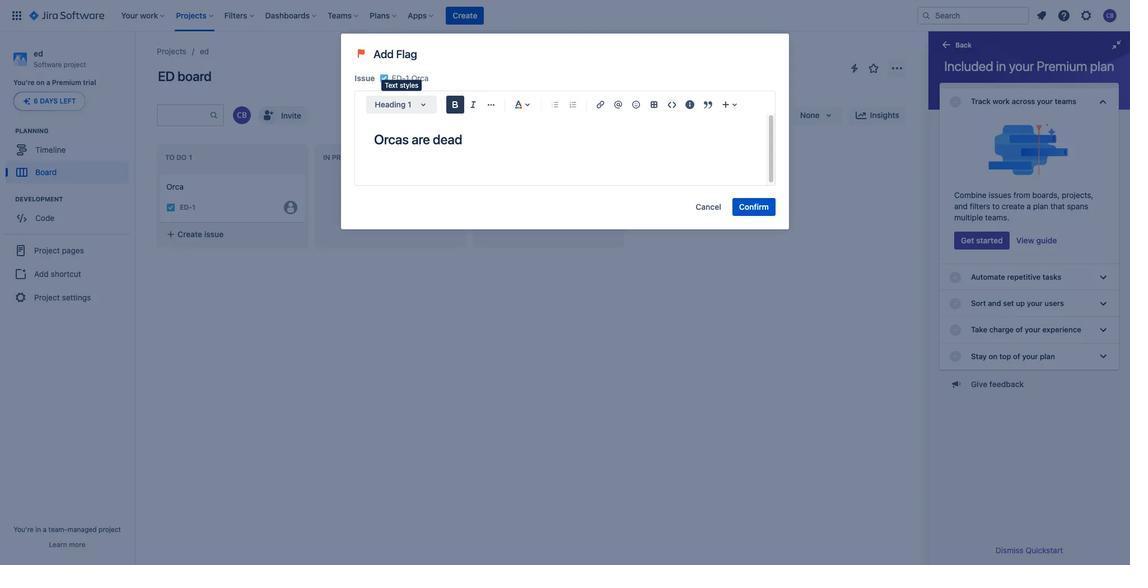 Task type: vqa. For each thing, say whether or not it's contained in the screenshot.
filter.
no



Task type: describe. For each thing, give the bounding box(es) containing it.
a for you're on a premium trial
[[46, 79, 50, 87]]

back button
[[933, 36, 978, 54]]

boards,
[[1032, 190, 1060, 200]]

give feedback button
[[943, 376, 1119, 394]]

create for create issue
[[178, 229, 202, 239]]

cj baylor image
[[233, 106, 251, 124]]

to do element
[[165, 154, 194, 162]]

in progress
[[323, 154, 368, 162]]

a for you're in a team-managed project
[[43, 526, 47, 534]]

search image
[[922, 11, 931, 20]]

star ed board image
[[867, 62, 880, 75]]

feedback
[[989, 380, 1024, 389]]

dead
[[433, 132, 462, 147]]

more
[[69, 541, 85, 549]]

automations menu button icon image
[[848, 61, 861, 75]]

development group
[[6, 195, 134, 233]]

Search field
[[917, 6, 1029, 24]]

cancel
[[696, 202, 721, 212]]

board link
[[6, 161, 129, 184]]

and
[[954, 202, 968, 211]]

primary element
[[7, 0, 917, 31]]

track work across your teams button
[[940, 88, 1119, 115]]

pages
[[62, 246, 84, 255]]

view guide link
[[1015, 232, 1058, 250]]

dismiss
[[995, 546, 1024, 556]]

board
[[178, 68, 211, 84]]

text
[[385, 81, 398, 90]]

ed-1
[[180, 203, 195, 212]]

learn
[[49, 541, 67, 549]]

learn more
[[49, 541, 85, 549]]

project settings
[[34, 293, 91, 302]]

team-
[[48, 526, 67, 534]]

create
[[1002, 202, 1025, 211]]

project inside ed software project
[[64, 60, 86, 69]]

ed
[[158, 68, 175, 84]]

dismiss quickstart
[[995, 546, 1063, 556]]

give feedback
[[971, 380, 1024, 389]]

group
[[757, 112, 779, 119]]

insights image
[[854, 109, 868, 122]]

managed
[[67, 526, 97, 534]]

project pages link
[[4, 239, 130, 263]]

selected issues element
[[354, 73, 379, 86]]

across
[[1012, 97, 1035, 106]]

code snippet image
[[665, 98, 679, 111]]

back
[[955, 41, 972, 49]]

track
[[971, 97, 991, 106]]

get started button
[[954, 232, 1010, 250]]

orcas are dead
[[374, 132, 462, 147]]

ed-1 orca
[[392, 73, 429, 83]]

cancel button
[[689, 198, 728, 216]]

progress
[[332, 154, 368, 162]]

1 for heading 1
[[408, 100, 411, 109]]

you're on a premium trial
[[13, 79, 96, 87]]

ed board
[[158, 68, 211, 84]]

issue
[[204, 229, 224, 239]]

included
[[944, 58, 993, 74]]

ed-1 link
[[180, 203, 195, 212]]

get started
[[961, 236, 1003, 245]]

project for project settings
[[34, 293, 60, 302]]

unassigned image
[[284, 201, 297, 214]]

ed for ed software project
[[34, 49, 43, 58]]

view
[[1016, 236, 1034, 245]]

track work across your teams
[[971, 97, 1076, 106]]

spans
[[1067, 202, 1088, 211]]

0 horizontal spatial your
[[1009, 58, 1034, 74]]

to
[[165, 154, 175, 162]]

plan inside combine issues from boards, projects, and filters to create a plan that spans multiple teams.
[[1033, 202, 1048, 211]]

add shortcut
[[34, 269, 81, 279]]

software
[[34, 60, 62, 69]]

checked image
[[949, 95, 962, 108]]

combine issues from boards, projects, and filters to create a plan that spans multiple teams.
[[954, 190, 1093, 222]]

issues
[[989, 190, 1011, 200]]

you're for you're in a team-managed project
[[14, 526, 34, 534]]

issue
[[354, 73, 375, 83]]

heading 1 button
[[366, 92, 437, 117]]

started
[[976, 236, 1003, 245]]

1 vertical spatial project
[[99, 526, 121, 534]]

insights button
[[848, 106, 906, 124]]

ed- for ed-1 orca
[[392, 73, 406, 83]]

go back image
[[940, 38, 953, 52]]

confirm button
[[732, 198, 776, 216]]

bold ⌘b image
[[449, 98, 462, 111]]

add for add flag
[[374, 48, 394, 60]]

learn more button
[[49, 541, 85, 550]]

add shortcut button
[[4, 263, 130, 286]]

heading
[[375, 100, 406, 109]]

multiple
[[954, 213, 983, 222]]

create issue
[[178, 229, 224, 239]]

invite
[[281, 111, 301, 120]]

add for add shortcut
[[34, 269, 49, 279]]

projects,
[[1062, 190, 1093, 200]]

quickstart
[[1026, 546, 1063, 556]]

ed software project
[[34, 49, 86, 69]]

text styles tooltip
[[381, 80, 422, 91]]



Task type: locate. For each thing, give the bounding box(es) containing it.
1 for ed-1 orca
[[406, 73, 409, 83]]

group containing project pages
[[4, 234, 130, 314]]

1 horizontal spatial add
[[374, 48, 394, 60]]

1 horizontal spatial premium
[[1037, 58, 1087, 74]]

progress bar
[[940, 83, 1119, 88]]

1 right text
[[406, 73, 409, 83]]

ed for ed
[[200, 46, 209, 56]]

1 vertical spatial a
[[1027, 202, 1031, 211]]

1 vertical spatial in
[[35, 526, 41, 534]]

group by
[[757, 112, 789, 119]]

1 inside ed-1 'link'
[[192, 203, 195, 212]]

premium for trial
[[52, 79, 81, 87]]

trial
[[83, 79, 96, 87]]

1 inside heading 1 dropdown button
[[408, 100, 411, 109]]

1 vertical spatial create
[[178, 229, 202, 239]]

teams
[[1055, 97, 1076, 106]]

you're left on
[[13, 79, 35, 87]]

0 horizontal spatial in
[[35, 526, 41, 534]]

a
[[46, 79, 50, 87], [1027, 202, 1031, 211], [43, 526, 47, 534]]

info panel image
[[683, 98, 697, 111]]

project
[[64, 60, 86, 69], [99, 526, 121, 534]]

confirm
[[739, 202, 769, 212]]

1 horizontal spatial plan
[[1090, 58, 1114, 74]]

you're left team-
[[14, 526, 34, 534]]

1 horizontal spatial project
[[99, 526, 121, 534]]

add inside dialog
[[374, 48, 394, 60]]

development
[[15, 196, 63, 203]]

table image
[[647, 98, 661, 111]]

project pages
[[34, 246, 84, 255]]

ed up software
[[34, 49, 43, 58]]

0 vertical spatial create
[[453, 10, 477, 20]]

add left flag
[[374, 48, 394, 60]]

1 vertical spatial project
[[34, 293, 60, 302]]

projects link
[[157, 45, 186, 58]]

by
[[781, 112, 789, 119]]

in left team-
[[35, 526, 41, 534]]

0 horizontal spatial premium
[[52, 79, 81, 87]]

from
[[1013, 190, 1030, 200]]

0 horizontal spatial ed
[[34, 49, 43, 58]]

you're in a team-managed project
[[14, 526, 121, 534]]

add people image
[[261, 109, 274, 122]]

premium for plan
[[1037, 58, 1087, 74]]

0 vertical spatial premium
[[1037, 58, 1087, 74]]

italic ⌘i image
[[466, 98, 480, 111]]

add
[[374, 48, 394, 60], [34, 269, 49, 279]]

ed-
[[392, 73, 406, 83], [180, 203, 192, 212]]

orcas
[[374, 132, 409, 147]]

your left teams
[[1037, 97, 1053, 106]]

projects
[[157, 46, 186, 56]]

0 vertical spatial project
[[64, 60, 86, 69]]

plan down boards,
[[1033, 202, 1048, 211]]

1 vertical spatial 1
[[408, 100, 411, 109]]

you're for you're on a premium trial
[[13, 79, 35, 87]]

in right the included
[[996, 58, 1006, 74]]

dismiss quickstart link
[[995, 546, 1063, 556]]

are
[[412, 132, 430, 147]]

in
[[323, 154, 330, 162]]

your
[[1009, 58, 1034, 74], [1037, 97, 1053, 106]]

view guide
[[1016, 236, 1057, 245]]

ed- inside add flag dialog
[[392, 73, 406, 83]]

1 down styles
[[408, 100, 411, 109]]

to do
[[165, 154, 187, 162]]

0 vertical spatial a
[[46, 79, 50, 87]]

premium up teams
[[1037, 58, 1087, 74]]

create button
[[446, 6, 484, 24]]

filters
[[970, 202, 990, 211]]

1 horizontal spatial in
[[996, 58, 1006, 74]]

project up add shortcut
[[34, 246, 60, 255]]

0 vertical spatial in
[[996, 58, 1006, 74]]

heading 1
[[375, 100, 411, 109]]

0 vertical spatial you're
[[13, 79, 35, 87]]

timeline link
[[6, 139, 129, 161]]

combine
[[954, 190, 986, 200]]

flag
[[396, 48, 417, 60]]

1 you're from the top
[[13, 79, 35, 87]]

get
[[961, 236, 974, 245]]

plan
[[1090, 58, 1114, 74], [1033, 202, 1048, 211]]

Optional: Let your team know why this issue has been flagged - Main content area, start typing to enter text. text field
[[374, 132, 748, 167]]

0 vertical spatial 1
[[406, 73, 409, 83]]

orca inside add flag dialog
[[411, 73, 429, 83]]

0 vertical spatial plan
[[1090, 58, 1114, 74]]

0 vertical spatial your
[[1009, 58, 1034, 74]]

you're
[[13, 79, 35, 87], [14, 526, 34, 534]]

0 vertical spatial orca
[[411, 73, 429, 83]]

2 vertical spatial a
[[43, 526, 47, 534]]

ed- inside 'link'
[[180, 203, 192, 212]]

styles
[[400, 81, 419, 90]]

0 vertical spatial ed-
[[392, 73, 406, 83]]

1 horizontal spatial orca
[[411, 73, 429, 83]]

create
[[453, 10, 477, 20], [178, 229, 202, 239]]

task image
[[379, 74, 392, 83]]

1 horizontal spatial ed-
[[392, 73, 406, 83]]

link image
[[594, 98, 607, 111]]

a down from
[[1027, 202, 1031, 211]]

add flag
[[374, 48, 417, 60]]

insights
[[870, 110, 899, 120]]

2 vertical spatial 1
[[192, 203, 195, 212]]

in for you're
[[35, 526, 41, 534]]

plan down minimize image
[[1090, 58, 1114, 74]]

0 horizontal spatial add
[[34, 269, 49, 279]]

1 horizontal spatial ed
[[200, 46, 209, 56]]

project settings link
[[4, 286, 130, 310]]

Search this board text field
[[158, 105, 209, 125]]

1 vertical spatial your
[[1037, 97, 1053, 106]]

1
[[406, 73, 409, 83], [408, 100, 411, 109], [192, 203, 195, 212]]

project for project pages
[[34, 246, 60, 255]]

ed up board
[[200, 46, 209, 56]]

planning
[[15, 127, 49, 135]]

1 vertical spatial orca
[[166, 182, 184, 192]]

emoji image
[[629, 98, 643, 111]]

on
[[36, 79, 45, 87]]

included in your premium plan
[[944, 58, 1114, 74]]

text styles
[[385, 81, 419, 90]]

planning group
[[6, 127, 134, 187]]

add left the shortcut
[[34, 269, 49, 279]]

1 vertical spatial premium
[[52, 79, 81, 87]]

premium left trial
[[52, 79, 81, 87]]

1 vertical spatial ed-
[[180, 203, 192, 212]]

0 horizontal spatial orca
[[166, 182, 184, 192]]

project down add shortcut
[[34, 293, 60, 302]]

board
[[35, 167, 57, 177]]

orca down flag
[[411, 73, 429, 83]]

0 horizontal spatial project
[[64, 60, 86, 69]]

create issue button
[[160, 224, 305, 245]]

create banner
[[0, 0, 1130, 31]]

guide
[[1036, 236, 1057, 245]]

do
[[176, 154, 187, 162]]

ed
[[200, 46, 209, 56], [34, 49, 43, 58]]

a right on
[[46, 79, 50, 87]]

teams.
[[985, 213, 1009, 222]]

a left team-
[[43, 526, 47, 534]]

work
[[993, 97, 1010, 106]]

create inside button
[[453, 10, 477, 20]]

invite button
[[258, 105, 311, 125]]

give
[[971, 380, 987, 389]]

settings
[[62, 293, 91, 302]]

your inside "track work across your teams" dropdown button
[[1037, 97, 1053, 106]]

create inside button
[[178, 229, 202, 239]]

0 horizontal spatial create
[[178, 229, 202, 239]]

timeline
[[35, 145, 66, 155]]

1 vertical spatial plan
[[1033, 202, 1048, 211]]

ed- for ed-1
[[180, 203, 192, 212]]

 image
[[354, 47, 374, 60]]

jira software image
[[29, 9, 104, 22], [29, 9, 104, 22]]

0 vertical spatial project
[[34, 246, 60, 255]]

orca up task icon
[[166, 182, 184, 192]]

1 vertical spatial you're
[[14, 526, 34, 534]]

a inside combine issues from boards, projects, and filters to create a plan that spans multiple teams.
[[1027, 202, 1031, 211]]

1 right task icon
[[192, 203, 195, 212]]

2 project from the top
[[34, 293, 60, 302]]

code
[[35, 213, 54, 223]]

shortcut
[[51, 269, 81, 279]]

1 project from the top
[[34, 246, 60, 255]]

0 horizontal spatial ed-
[[180, 203, 192, 212]]

quote image
[[701, 98, 715, 111]]

to
[[992, 202, 1000, 211]]

1 horizontal spatial your
[[1037, 97, 1053, 106]]

0 horizontal spatial plan
[[1033, 202, 1048, 211]]

mention image
[[612, 98, 625, 111]]

add flag dialog
[[341, 34, 789, 230]]

1 for ed-1
[[192, 203, 195, 212]]

2 you're from the top
[[14, 526, 34, 534]]

0 vertical spatial add
[[374, 48, 394, 60]]

ed inside ed software project
[[34, 49, 43, 58]]

minimize image
[[1110, 38, 1123, 52]]

more formatting image
[[484, 98, 498, 111]]

task image
[[166, 203, 175, 212]]

1 horizontal spatial create
[[453, 10, 477, 20]]

in for included
[[996, 58, 1006, 74]]

group
[[4, 234, 130, 314]]

project right managed
[[99, 526, 121, 534]]

create for create
[[453, 10, 477, 20]]

that
[[1050, 202, 1065, 211]]

orca
[[411, 73, 429, 83], [166, 182, 184, 192]]

add inside button
[[34, 269, 49, 279]]

project up trial
[[64, 60, 86, 69]]

your up across
[[1009, 58, 1034, 74]]

1 vertical spatial add
[[34, 269, 49, 279]]



